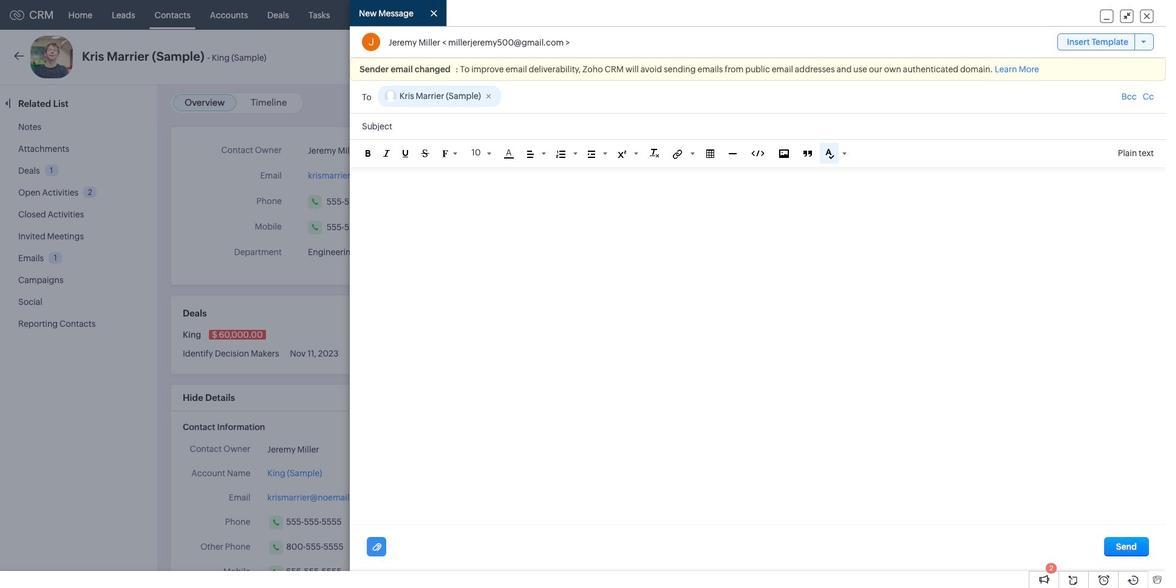 Task type: vqa. For each thing, say whether or not it's contained in the screenshot.
Search ELEMENT
no



Task type: locate. For each thing, give the bounding box(es) containing it.
links image
[[673, 149, 683, 159]]

next record image
[[1139, 53, 1147, 61]]

alignment image
[[527, 150, 534, 158]]

logo image
[[10, 10, 24, 20]]

previous record image
[[1119, 53, 1124, 61]]

calendar image
[[1038, 10, 1048, 20]]

create menu element
[[976, 0, 1005, 29]]

list image
[[556, 150, 565, 158]]



Task type: describe. For each thing, give the bounding box(es) containing it.
create menu image
[[983, 8, 998, 22]]

spell check image
[[825, 149, 834, 159]]

script image
[[618, 150, 626, 158]]

indent image
[[588, 150, 595, 158]]

Subject text field
[[350, 114, 1166, 139]]



